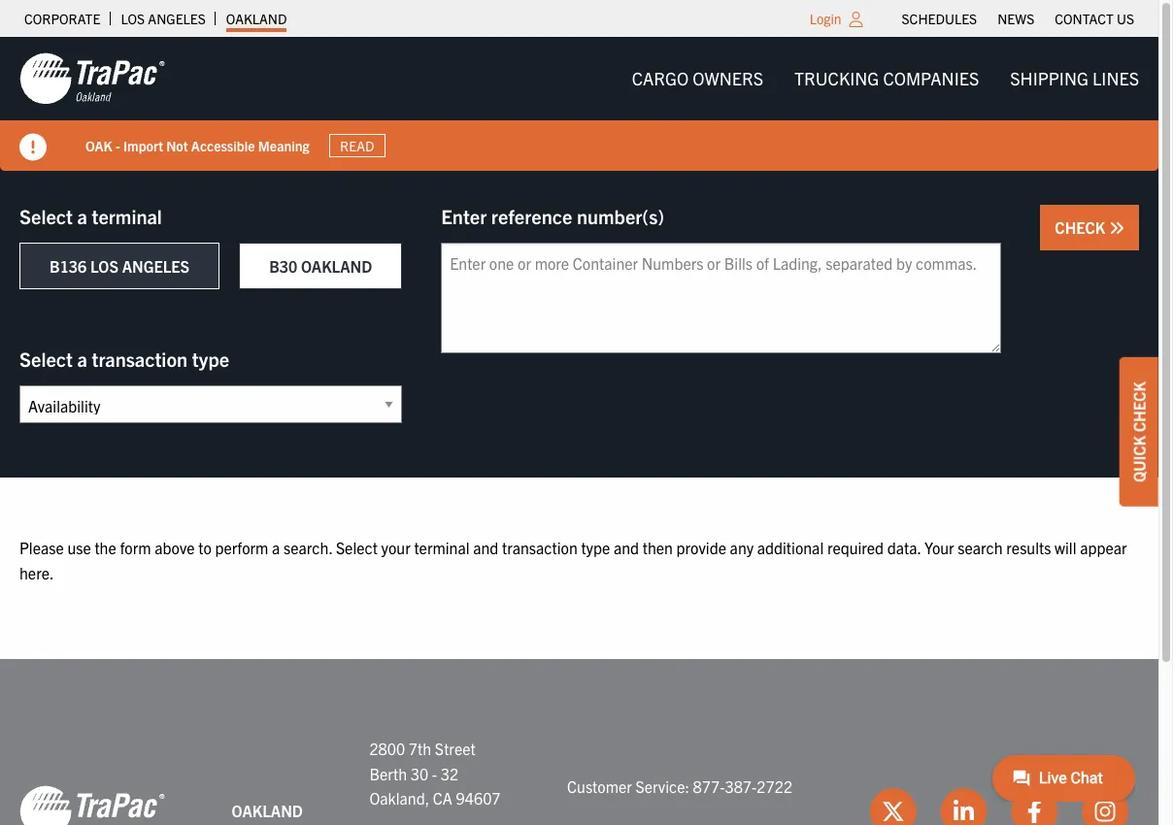Task type: describe. For each thing, give the bounding box(es) containing it.
meaning
[[258, 137, 310, 154]]

read link
[[329, 134, 386, 158]]

oakland image for footer containing 2800 7th street
[[19, 785, 165, 826]]

contact us
[[1056, 10, 1135, 27]]

provide
[[677, 538, 727, 558]]

type inside the please use the form above to perform a search. select your terminal and transaction type and then provide any additional required data. your search results will appear here. quick check
[[581, 538, 611, 558]]

enter
[[441, 204, 487, 228]]

cargo
[[632, 67, 689, 89]]

your
[[381, 538, 411, 558]]

select for select a transaction type
[[19, 347, 73, 371]]

then
[[643, 538, 673, 558]]

check inside the please use the form above to perform a search. select your terminal and transaction type and then provide any additional required data. your search results will appear here. quick check
[[1130, 382, 1150, 433]]

search.
[[284, 538, 333, 558]]

menu bar inside banner
[[617, 59, 1155, 98]]

1 vertical spatial los
[[90, 257, 119, 276]]

here.
[[19, 563, 54, 583]]

oakland inside footer
[[232, 802, 303, 821]]

los angeles
[[121, 10, 206, 27]]

select for select a terminal
[[19, 204, 73, 228]]

select a terminal
[[19, 204, 162, 228]]

2800 7th street berth 30 - 32 oakland, ca 94607
[[370, 740, 501, 809]]

berth
[[370, 765, 407, 784]]

your
[[925, 538, 955, 558]]

number(s)
[[577, 204, 665, 228]]

7th
[[409, 740, 432, 759]]

0 horizontal spatial terminal
[[92, 204, 162, 228]]

schedules link
[[902, 5, 978, 32]]

angeles inside los angeles 'link'
[[148, 10, 206, 27]]

a for transaction
[[77, 347, 87, 371]]

enter reference number(s)
[[441, 204, 665, 228]]

los angeles link
[[121, 5, 206, 32]]

oakland link
[[226, 5, 287, 32]]

required
[[828, 538, 884, 558]]

oakland,
[[370, 789, 430, 809]]

a inside the please use the form above to perform a search. select your terminal and transaction type and then provide any additional required data. your search results will appear here. quick check
[[272, 538, 280, 558]]

b30 oakland
[[269, 257, 372, 276]]

customer service: 877-387-2722
[[568, 777, 793, 796]]

footer containing 2800 7th street
[[0, 660, 1159, 826]]

shipping
[[1011, 67, 1089, 89]]

transaction inside the please use the form above to perform a search. select your terminal and transaction type and then provide any additional required data. your search results will appear here. quick check
[[502, 538, 578, 558]]

ca
[[433, 789, 453, 809]]

shipping lines
[[1011, 67, 1140, 89]]

0 horizontal spatial type
[[192, 347, 229, 371]]

owners
[[693, 67, 764, 89]]

cargo owners link
[[617, 59, 779, 98]]

perform
[[215, 538, 269, 558]]

select inside the please use the form above to perform a search. select your terminal and transaction type and then provide any additional required data. your search results will appear here. quick check
[[336, 538, 378, 558]]

0 horizontal spatial transaction
[[92, 347, 188, 371]]

94607
[[456, 789, 501, 809]]

1 and from the left
[[473, 538, 499, 558]]

banner containing cargo owners
[[0, 37, 1174, 171]]

trucking
[[795, 67, 880, 89]]

quick
[[1130, 436, 1150, 483]]

import
[[123, 137, 163, 154]]

the
[[95, 538, 116, 558]]

terminal inside the please use the form above to perform a search. select your terminal and transaction type and then provide any additional required data. your search results will appear here. quick check
[[414, 538, 470, 558]]

schedules
[[902, 10, 978, 27]]

2800
[[370, 740, 405, 759]]

- inside banner
[[116, 137, 120, 154]]

customer
[[568, 777, 632, 796]]

corporate link
[[24, 5, 100, 32]]

will
[[1055, 538, 1077, 558]]

corporate
[[24, 10, 100, 27]]



Task type: vqa. For each thing, say whether or not it's contained in the screenshot.
transaction within the Please use the form above to perform a search. Select your terminal and transaction type and then provide any additional required data. Your search results will appear here. Quick Check
yes



Task type: locate. For each thing, give the bounding box(es) containing it.
1 vertical spatial -
[[432, 765, 437, 784]]

0 vertical spatial menu bar
[[892, 5, 1145, 32]]

- inside 2800 7th street berth 30 - 32 oakland, ca 94607
[[432, 765, 437, 784]]

0 horizontal spatial and
[[473, 538, 499, 558]]

0 vertical spatial select
[[19, 204, 73, 228]]

news link
[[998, 5, 1035, 32]]

appear
[[1081, 538, 1128, 558]]

select up b136
[[19, 204, 73, 228]]

0 vertical spatial check
[[1056, 218, 1110, 237]]

select
[[19, 204, 73, 228], [19, 347, 73, 371], [336, 538, 378, 558]]

a up b136
[[77, 204, 87, 228]]

0 vertical spatial type
[[192, 347, 229, 371]]

1 vertical spatial oakland image
[[19, 785, 165, 826]]

please use the form above to perform a search. select your terminal and transaction type and then provide any additional required data. your search results will appear here. quick check
[[19, 382, 1150, 583]]

30
[[411, 765, 429, 784]]

lines
[[1093, 67, 1140, 89]]

1 horizontal spatial and
[[614, 538, 639, 558]]

angeles left oakland link
[[148, 10, 206, 27]]

0 horizontal spatial los
[[90, 257, 119, 276]]

1 vertical spatial transaction
[[502, 538, 578, 558]]

a down b136
[[77, 347, 87, 371]]

los inside los angeles 'link'
[[121, 10, 145, 27]]

light image
[[850, 12, 863, 27]]

1 vertical spatial check
[[1130, 382, 1150, 433]]

2 oakland image from the top
[[19, 785, 165, 826]]

shipping lines link
[[995, 59, 1155, 98]]

1 horizontal spatial los
[[121, 10, 145, 27]]

results
[[1007, 538, 1052, 558]]

trucking companies
[[795, 67, 980, 89]]

not
[[166, 137, 188, 154]]

select down b136
[[19, 347, 73, 371]]

login
[[810, 10, 842, 27]]

oakland
[[226, 10, 287, 27], [301, 257, 372, 276], [232, 802, 303, 821]]

companies
[[884, 67, 980, 89]]

oak - import not accessible meaning
[[86, 137, 310, 154]]

2 and from the left
[[614, 538, 639, 558]]

type
[[192, 347, 229, 371], [581, 538, 611, 558]]

387-
[[725, 777, 757, 796]]

to
[[198, 538, 212, 558]]

and right 'your'
[[473, 538, 499, 558]]

menu bar up shipping
[[892, 5, 1145, 32]]

- right 30
[[432, 765, 437, 784]]

a
[[77, 204, 87, 228], [77, 347, 87, 371], [272, 538, 280, 558]]

1 oakland image from the top
[[19, 52, 165, 106]]

solid image
[[19, 134, 47, 161]]

menu bar
[[892, 5, 1145, 32], [617, 59, 1155, 98]]

trucking companies link
[[779, 59, 995, 98]]

footer
[[0, 660, 1159, 826]]

oakland image inside banner
[[19, 52, 165, 106]]

data.
[[888, 538, 922, 558]]

form
[[120, 538, 151, 558]]

0 vertical spatial transaction
[[92, 347, 188, 371]]

0 vertical spatial los
[[121, 10, 145, 27]]

accessible
[[191, 137, 255, 154]]

transaction
[[92, 347, 188, 371], [502, 538, 578, 558]]

any
[[730, 538, 754, 558]]

oakland image
[[19, 52, 165, 106], [19, 785, 165, 826]]

1 horizontal spatial check
[[1130, 382, 1150, 433]]

0 horizontal spatial check
[[1056, 218, 1110, 237]]

1 vertical spatial menu bar
[[617, 59, 1155, 98]]

0 vertical spatial oakland image
[[19, 52, 165, 106]]

contact
[[1056, 10, 1114, 27]]

1 vertical spatial type
[[581, 538, 611, 558]]

street
[[435, 740, 476, 759]]

1 horizontal spatial transaction
[[502, 538, 578, 558]]

1 horizontal spatial terminal
[[414, 538, 470, 558]]

read
[[340, 137, 375, 155]]

2 vertical spatial oakland
[[232, 802, 303, 821]]

check button
[[1041, 205, 1140, 251]]

quick check link
[[1120, 358, 1159, 507]]

los
[[121, 10, 145, 27], [90, 257, 119, 276]]

a left 'search.'
[[272, 538, 280, 558]]

terminal up b136 los angeles
[[92, 204, 162, 228]]

menu bar containing cargo owners
[[617, 59, 1155, 98]]

0 vertical spatial angeles
[[148, 10, 206, 27]]

1 horizontal spatial -
[[432, 765, 437, 784]]

b30
[[269, 257, 298, 276]]

oakland image for banner containing cargo owners
[[19, 52, 165, 106]]

1 vertical spatial oakland
[[301, 257, 372, 276]]

a for terminal
[[77, 204, 87, 228]]

service:
[[636, 777, 690, 796]]

1 vertical spatial angeles
[[122, 257, 190, 276]]

us
[[1117, 10, 1135, 27]]

los right corporate
[[121, 10, 145, 27]]

angeles down select a terminal
[[122, 257, 190, 276]]

0 vertical spatial -
[[116, 137, 120, 154]]

0 vertical spatial oakland
[[226, 10, 287, 27]]

above
[[155, 538, 195, 558]]

and left then
[[614, 538, 639, 558]]

- right "oak"
[[116, 137, 120, 154]]

oakland image inside footer
[[19, 785, 165, 826]]

select a transaction type
[[19, 347, 229, 371]]

0 horizontal spatial -
[[116, 137, 120, 154]]

1 horizontal spatial type
[[581, 538, 611, 558]]

2 vertical spatial select
[[336, 538, 378, 558]]

Enter reference number(s) text field
[[441, 243, 1002, 354]]

login link
[[810, 10, 842, 27]]

angeles
[[148, 10, 206, 27], [122, 257, 190, 276]]

0 vertical spatial terminal
[[92, 204, 162, 228]]

877-
[[693, 777, 725, 796]]

solid image
[[1110, 221, 1125, 236]]

use
[[67, 538, 91, 558]]

please
[[19, 538, 64, 558]]

additional
[[758, 538, 824, 558]]

oak
[[86, 137, 112, 154]]

check inside button
[[1056, 218, 1110, 237]]

select left 'your'
[[336, 538, 378, 558]]

-
[[116, 137, 120, 154], [432, 765, 437, 784]]

reference
[[492, 204, 573, 228]]

menu bar containing schedules
[[892, 5, 1145, 32]]

0 vertical spatial a
[[77, 204, 87, 228]]

1 vertical spatial terminal
[[414, 538, 470, 558]]

b136
[[50, 257, 87, 276]]

1 vertical spatial select
[[19, 347, 73, 371]]

1 vertical spatial a
[[77, 347, 87, 371]]

and
[[473, 538, 499, 558], [614, 538, 639, 558]]

menu bar down light image
[[617, 59, 1155, 98]]

search
[[958, 538, 1003, 558]]

check
[[1056, 218, 1110, 237], [1130, 382, 1150, 433]]

cargo owners
[[632, 67, 764, 89]]

terminal right 'your'
[[414, 538, 470, 558]]

los right b136
[[90, 257, 119, 276]]

contact us link
[[1056, 5, 1135, 32]]

b136 los angeles
[[50, 257, 190, 276]]

banner
[[0, 37, 1174, 171]]

32
[[441, 765, 459, 784]]

news
[[998, 10, 1035, 27]]

terminal
[[92, 204, 162, 228], [414, 538, 470, 558]]

2722
[[757, 777, 793, 796]]

2 vertical spatial a
[[272, 538, 280, 558]]



